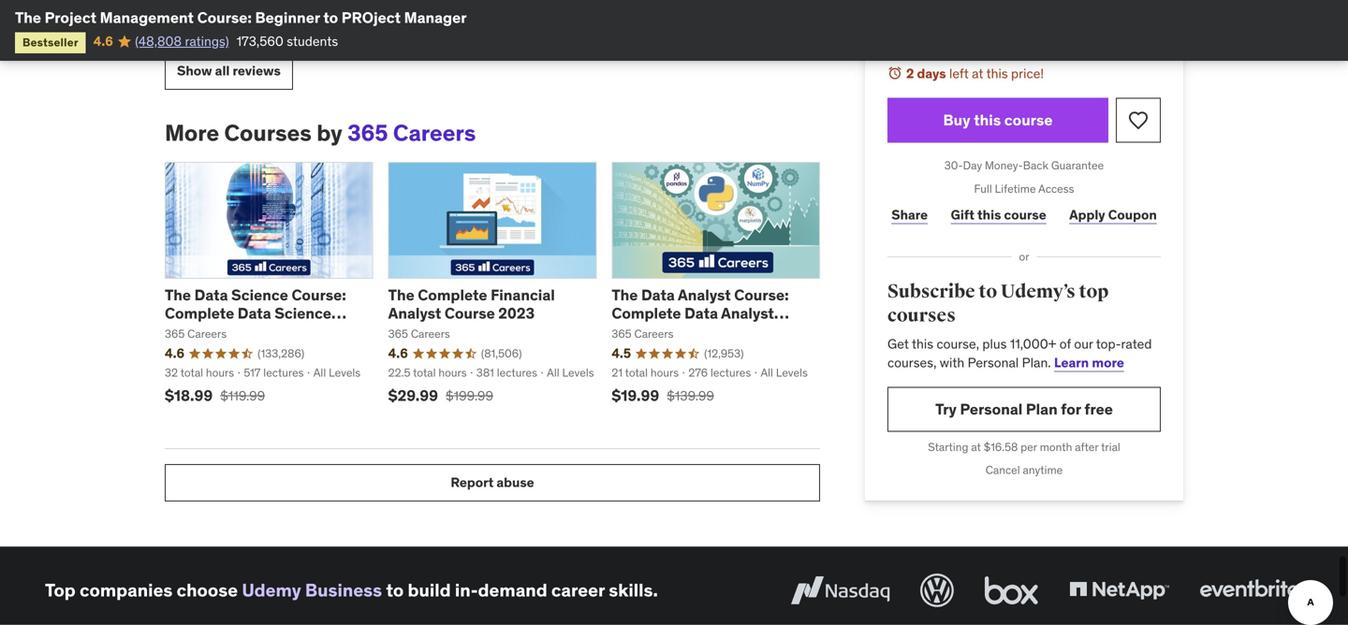 Task type: vqa. For each thing, say whether or not it's contained in the screenshot.
3rd hours from right
yes



Task type: locate. For each thing, give the bounding box(es) containing it.
1 all from the left
[[313, 366, 326, 380]]

report abuse
[[451, 474, 534, 491]]

365
[[347, 119, 388, 147], [165, 327, 185, 341], [388, 327, 408, 341], [612, 327, 632, 341]]

complete inside the complete financial analyst course 2023 365 careers
[[418, 286, 487, 305]]

1 horizontal spatial course:
[[292, 286, 346, 305]]

bootcamp inside the data analyst course: complete data analyst bootcamp
[[612, 322, 686, 341]]

1 vertical spatial to
[[979, 280, 997, 303]]

levels
[[329, 366, 361, 380], [562, 366, 594, 380], [776, 366, 808, 380]]

3 hours from the left
[[651, 366, 679, 380]]

4.6 up 32
[[165, 345, 185, 362]]

1 horizontal spatial all levels
[[547, 366, 594, 380]]

this left price! at the right top of the page
[[986, 65, 1008, 82]]

science
[[231, 286, 288, 305], [274, 304, 331, 323]]

1 lectures from the left
[[263, 366, 304, 380]]

1 horizontal spatial 365 careers
[[612, 327, 674, 341]]

1 vertical spatial at
[[971, 440, 981, 454]]

0 horizontal spatial 365 careers
[[165, 327, 227, 341]]

share
[[892, 207, 928, 223]]

personal up $16.58
[[960, 400, 1023, 419]]

1 course from the top
[[1004, 110, 1053, 130]]

0 horizontal spatial lectures
[[263, 366, 304, 380]]

(12,953)
[[704, 346, 744, 361]]

2 horizontal spatial all
[[761, 366, 773, 380]]

this for gift
[[977, 207, 1001, 223]]

per
[[1021, 440, 1037, 454]]

3 levels from the left
[[776, 366, 808, 380]]

course inside 'link'
[[1004, 207, 1047, 223]]

365 up 22.5
[[388, 327, 408, 341]]

bootcamp up 4.5
[[612, 322, 686, 341]]

levels left 21
[[562, 366, 594, 380]]

data up (12,953)
[[684, 304, 718, 323]]

4.6 for the data science course: complete data science bootcamp 2023
[[165, 345, 185, 362]]

2 bootcamp from the left
[[612, 322, 686, 341]]

in-
[[455, 579, 478, 602]]

4.6 for the complete financial analyst course 2023
[[388, 345, 408, 362]]

517 lectures
[[244, 366, 304, 380]]

trial
[[1101, 440, 1120, 454]]

hours up $19.99 $139.99
[[651, 366, 679, 380]]

box image
[[980, 570, 1043, 611]]

the for the project management course: beginner to project manager
[[15, 8, 41, 27]]

the inside the data science course: complete data science bootcamp 2023
[[165, 286, 191, 305]]

365 careers for the data science course: complete data science bootcamp 2023
[[165, 327, 227, 341]]

lectures down 12953 reviews element
[[711, 366, 751, 380]]

1 levels from the left
[[329, 366, 361, 380]]

complete inside the data analyst course: complete data analyst bootcamp
[[612, 304, 681, 323]]

total right 22.5
[[413, 366, 436, 380]]

all right 517 lectures
[[313, 366, 326, 380]]

course
[[1004, 110, 1053, 130], [1004, 207, 1047, 223]]

1 horizontal spatial hours
[[439, 366, 467, 380]]

365 careers for the data analyst course: complete data analyst bootcamp
[[612, 327, 674, 341]]

4.6 down project
[[93, 33, 113, 50]]

365 careers up 32 total hours
[[165, 327, 227, 341]]

0 vertical spatial personal
[[968, 354, 1019, 371]]

udemy's
[[1001, 280, 1076, 303]]

173,560 students
[[236, 33, 338, 50]]

0 horizontal spatial levels
[[329, 366, 361, 380]]

rated
[[1121, 336, 1152, 353]]

1 horizontal spatial 2023
[[498, 304, 535, 323]]

personal inside get this course, plus 11,000+ of our top-rated courses, with personal plan.
[[968, 354, 1019, 371]]

free
[[1084, 400, 1113, 419]]

2 horizontal spatial lectures
[[711, 366, 751, 380]]

2 horizontal spatial total
[[625, 366, 648, 380]]

1 horizontal spatial bootcamp
[[612, 322, 686, 341]]

this inside 'link'
[[977, 207, 1001, 223]]

(81,506)
[[481, 346, 522, 361]]

levels for the data analyst course: complete data analyst bootcamp
[[776, 366, 808, 380]]

the inside the complete financial analyst course 2023 365 careers
[[388, 286, 415, 305]]

0 vertical spatial to
[[323, 8, 338, 27]]

hours for $19.99
[[651, 366, 679, 380]]

this up courses,
[[912, 336, 933, 353]]

2 horizontal spatial to
[[979, 280, 997, 303]]

365 up 32
[[165, 327, 185, 341]]

total for $29.99
[[413, 366, 436, 380]]

0 horizontal spatial bootcamp
[[165, 322, 239, 341]]

365 careers link
[[347, 119, 476, 147]]

bootcamp inside the data science course: complete data science bootcamp 2023
[[165, 322, 239, 341]]

1 vertical spatial personal
[[960, 400, 1023, 419]]

1 horizontal spatial 4.6
[[165, 345, 185, 362]]

2 hours from the left
[[439, 366, 467, 380]]

to left build
[[386, 579, 404, 602]]

at inside the starting at $16.58 per month after trial cancel anytime
[[971, 440, 981, 454]]

the for the data science course: complete data science bootcamp 2023
[[165, 286, 191, 305]]

courses,
[[888, 354, 937, 371]]

lectures down 81506 reviews element
[[497, 366, 537, 380]]

2023 up (81,506)
[[498, 304, 535, 323]]

complete left financial
[[418, 286, 487, 305]]

3 all levels from the left
[[761, 366, 808, 380]]

21 total hours
[[612, 366, 679, 380]]

1 bootcamp from the left
[[165, 322, 239, 341]]

personal
[[968, 354, 1019, 371], [960, 400, 1023, 419]]

bootcamp
[[165, 322, 239, 341], [612, 322, 686, 341]]

total right 21
[[625, 366, 648, 380]]

demand
[[478, 579, 547, 602]]

1 horizontal spatial levels
[[562, 366, 594, 380]]

course up back
[[1004, 110, 1053, 130]]

for
[[1061, 400, 1081, 419]]

bootcamp up 32 total hours
[[165, 322, 239, 341]]

1 horizontal spatial to
[[386, 579, 404, 602]]

course down "lifetime"
[[1004, 207, 1047, 223]]

to
[[323, 8, 338, 27], [979, 280, 997, 303], [386, 579, 404, 602]]

at
[[972, 65, 983, 82], [971, 440, 981, 454]]

show all reviews
[[177, 62, 281, 79]]

276 lectures
[[688, 366, 751, 380]]

data
[[194, 286, 228, 305], [641, 286, 675, 305], [238, 304, 271, 323], [684, 304, 718, 323]]

careers
[[393, 119, 476, 147], [187, 327, 227, 341], [411, 327, 450, 341], [634, 327, 674, 341]]

to left "udemy's"
[[979, 280, 997, 303]]

1 horizontal spatial total
[[413, 366, 436, 380]]

2 days left at this price!
[[906, 65, 1044, 82]]

more
[[1092, 354, 1124, 371]]

$19.99
[[612, 386, 659, 405]]

2 vertical spatial to
[[386, 579, 404, 602]]

complete for the data analyst course: complete data analyst bootcamp
[[612, 304, 681, 323]]

course: up ratings)
[[197, 8, 252, 27]]

the inside the data analyst course: complete data analyst bootcamp
[[612, 286, 638, 305]]

complete up 4.5
[[612, 304, 681, 323]]

3 lectures from the left
[[711, 366, 751, 380]]

plus
[[982, 336, 1007, 353]]

2 levels from the left
[[562, 366, 594, 380]]

30-day money-back guarantee full lifetime access
[[944, 158, 1104, 196]]

2 horizontal spatial all levels
[[761, 366, 808, 380]]

1 365 careers from the left
[[165, 327, 227, 341]]

complete
[[418, 286, 487, 305], [165, 304, 234, 323], [612, 304, 681, 323]]

3 total from the left
[[625, 366, 648, 380]]

the up bestseller
[[15, 8, 41, 27]]

1 total from the left
[[180, 366, 203, 380]]

1 hours from the left
[[206, 366, 234, 380]]

eventbrite image
[[1196, 570, 1303, 611]]

this inside button
[[974, 110, 1001, 130]]

365 careers
[[165, 327, 227, 341], [612, 327, 674, 341]]

11,000+
[[1010, 336, 1056, 353]]

course: for analyst
[[734, 286, 789, 305]]

this
[[986, 65, 1008, 82], [974, 110, 1001, 130], [977, 207, 1001, 223], [912, 336, 933, 353]]

total right 32
[[180, 366, 203, 380]]

0 horizontal spatial hours
[[206, 366, 234, 380]]

abuse
[[497, 474, 534, 491]]

0 horizontal spatial course:
[[197, 8, 252, 27]]

1 horizontal spatial lectures
[[497, 366, 537, 380]]

2 horizontal spatial 4.6
[[388, 345, 408, 362]]

subscribe to udemy's top courses
[[888, 280, 1109, 327]]

2 all from the left
[[547, 366, 560, 380]]

0 horizontal spatial total
[[180, 366, 203, 380]]

course: up (133,286)
[[292, 286, 346, 305]]

careers inside the complete financial analyst course 2023 365 careers
[[411, 327, 450, 341]]

all right 276 lectures
[[761, 366, 773, 380]]

2 course from the top
[[1004, 207, 1047, 223]]

all levels left 21
[[547, 366, 594, 380]]

levels right 276 lectures
[[776, 366, 808, 380]]

$119.99
[[220, 388, 265, 404]]

(48,808 ratings)
[[135, 33, 229, 50]]

all for the data analyst course: complete data analyst bootcamp
[[761, 366, 773, 380]]

the left course
[[388, 286, 415, 305]]

course: inside the data science course: complete data science bootcamp 2023
[[292, 286, 346, 305]]

at right left
[[972, 65, 983, 82]]

course: inside the data analyst course: complete data analyst bootcamp
[[734, 286, 789, 305]]

2 horizontal spatial levels
[[776, 366, 808, 380]]

reviews
[[233, 62, 281, 79]]

report abuse button
[[165, 464, 820, 502]]

all levels right 276 lectures
[[761, 366, 808, 380]]

this inside get this course, plus 11,000+ of our top-rated courses, with personal plan.
[[912, 336, 933, 353]]

3 all from the left
[[761, 366, 773, 380]]

course: up (12,953)
[[734, 286, 789, 305]]

4.6 up 22.5
[[388, 345, 408, 362]]

all right 381 lectures
[[547, 366, 560, 380]]

levels left 22.5
[[329, 366, 361, 380]]

133286 reviews element
[[258, 346, 304, 362]]

anytime
[[1023, 463, 1063, 478]]

1 all levels from the left
[[313, 366, 361, 380]]

0 horizontal spatial complete
[[165, 304, 234, 323]]

course:
[[197, 8, 252, 27], [292, 286, 346, 305], [734, 286, 789, 305]]

this right gift
[[977, 207, 1001, 223]]

2 horizontal spatial hours
[[651, 366, 679, 380]]

tab list
[[865, 0, 1033, 16]]

to up students
[[323, 8, 338, 27]]

learn more
[[1054, 354, 1124, 371]]

to inside subscribe to udemy's top courses
[[979, 280, 997, 303]]

1 horizontal spatial all
[[547, 366, 560, 380]]

(48,808
[[135, 33, 182, 50]]

course: for management
[[197, 8, 252, 27]]

course inside button
[[1004, 110, 1053, 130]]

of
[[1060, 336, 1071, 353]]

0 vertical spatial course
[[1004, 110, 1053, 130]]

all levels left 22.5
[[313, 366, 361, 380]]

2 horizontal spatial complete
[[612, 304, 681, 323]]

this right "buy"
[[974, 110, 1001, 130]]

the for the complete financial analyst course 2023 365 careers
[[388, 286, 415, 305]]

1 horizontal spatial complete
[[418, 286, 487, 305]]

complete up 32 total hours
[[165, 304, 234, 323]]

the project management course: beginner to project manager
[[15, 8, 467, 27]]

hours up $29.99 $199.99
[[439, 366, 467, 380]]

the up 32
[[165, 286, 191, 305]]

hours
[[206, 366, 234, 380], [439, 366, 467, 380], [651, 366, 679, 380]]

lectures down 133286 reviews element on the bottom
[[263, 366, 304, 380]]

complete for the data science course: complete data science bootcamp 2023
[[165, 304, 234, 323]]

2023 up (133,286)
[[242, 322, 278, 341]]

2 total from the left
[[413, 366, 436, 380]]

subscribe
[[888, 280, 975, 303]]

financial
[[491, 286, 555, 305]]

0 horizontal spatial all levels
[[313, 366, 361, 380]]

course for gift this course
[[1004, 207, 1047, 223]]

month
[[1040, 440, 1072, 454]]

0 horizontal spatial to
[[323, 8, 338, 27]]

0 horizontal spatial 2023
[[242, 322, 278, 341]]

the up 4.5
[[612, 286, 638, 305]]

complete inside the data science course: complete data science bootcamp 2023
[[165, 304, 234, 323]]

this for get
[[912, 336, 933, 353]]

2 365 careers from the left
[[612, 327, 674, 341]]

2 lectures from the left
[[497, 366, 537, 380]]

total
[[180, 366, 203, 380], [413, 366, 436, 380], [625, 366, 648, 380]]

course for buy this course
[[1004, 110, 1053, 130]]

business
[[305, 579, 382, 602]]

the
[[15, 8, 41, 27], [165, 286, 191, 305], [388, 286, 415, 305], [612, 286, 638, 305]]

1 vertical spatial course
[[1004, 207, 1047, 223]]

$29.99
[[388, 386, 438, 405]]

lectures
[[263, 366, 304, 380], [497, 366, 537, 380], [711, 366, 751, 380]]

365 careers up 4.5
[[612, 327, 674, 341]]

helpful?
[[165, 7, 207, 21]]

0 horizontal spatial all
[[313, 366, 326, 380]]

get this course, plus 11,000+ of our top-rated courses, with personal plan.
[[888, 336, 1152, 371]]

2 horizontal spatial course:
[[734, 286, 789, 305]]

12953 reviews element
[[704, 346, 744, 362]]

mark review by rastislav w. as helpful image
[[217, 5, 236, 24]]

at left $16.58
[[971, 440, 981, 454]]

learn
[[1054, 354, 1089, 371]]

show all reviews button
[[165, 53, 293, 90]]

276
[[688, 366, 708, 380]]

access
[[1038, 181, 1074, 196]]

$17.99
[[888, 32, 957, 60]]

personal down plus
[[968, 354, 1019, 371]]

bestseller
[[22, 35, 78, 50]]

hours up "$18.99 $119.99"
[[206, 366, 234, 380]]



Task type: describe. For each thing, give the bounding box(es) containing it.
365 up 4.5
[[612, 327, 632, 341]]

2023 inside the complete financial analyst course 2023 365 careers
[[498, 304, 535, 323]]

left
[[949, 65, 969, 82]]

more
[[165, 119, 219, 147]]

students
[[287, 33, 338, 50]]

173,560
[[236, 33, 284, 50]]

to for the project management course: beginner to project manager
[[323, 8, 338, 27]]

data up (133,286)
[[238, 304, 271, 323]]

show
[[177, 62, 212, 79]]

courses
[[224, 119, 312, 147]]

total for $18.99
[[180, 366, 203, 380]]

top companies choose udemy business to build in-demand career skills.
[[45, 579, 658, 602]]

to for top companies choose udemy business to build in-demand career skills.
[[386, 579, 404, 602]]

the data analyst course: complete data analyst bootcamp
[[612, 286, 789, 341]]

days
[[917, 65, 946, 82]]

nasdaq image
[[786, 570, 894, 611]]

volkswagen image
[[917, 570, 958, 611]]

wishlist image
[[1127, 109, 1150, 132]]

guarantee
[[1051, 158, 1104, 173]]

after
[[1075, 440, 1099, 454]]

32
[[165, 366, 178, 380]]

coupon
[[1108, 207, 1157, 223]]

30-
[[944, 158, 963, 173]]

365 inside the complete financial analyst course 2023 365 careers
[[388, 327, 408, 341]]

buy
[[943, 110, 971, 130]]

day
[[963, 158, 982, 173]]

lectures for the data science course: complete data science bootcamp 2023
[[263, 366, 304, 380]]

hours for $18.99
[[206, 366, 234, 380]]

ratings)
[[185, 33, 229, 50]]

mark review by rastislav w. as unhelpful image
[[252, 5, 271, 24]]

try
[[935, 400, 957, 419]]

the complete financial analyst course 2023 link
[[388, 286, 555, 323]]

all levels for the data analyst course: complete data analyst bootcamp
[[761, 366, 808, 380]]

project
[[342, 8, 401, 27]]

top
[[45, 579, 76, 602]]

this for buy
[[974, 110, 1001, 130]]

the data analyst course: complete data analyst bootcamp link
[[612, 286, 789, 341]]

(133,286)
[[258, 346, 304, 361]]

apply coupon button
[[1065, 197, 1161, 234]]

udemy business link
[[242, 579, 382, 602]]

all
[[215, 62, 230, 79]]

companies
[[80, 579, 173, 602]]

udemy
[[242, 579, 301, 602]]

analyst inside the complete financial analyst course 2023 365 careers
[[388, 304, 441, 323]]

build
[[408, 579, 451, 602]]

all for the data science course: complete data science bootcamp 2023
[[313, 366, 326, 380]]

$19.99 $139.99
[[612, 386, 714, 405]]

81506 reviews element
[[481, 346, 522, 362]]

bootcamp for the data analyst course: complete data analyst bootcamp
[[612, 322, 686, 341]]

choose
[[177, 579, 238, 602]]

report
[[451, 474, 494, 491]]

$18.99
[[165, 386, 213, 405]]

learn more link
[[1054, 354, 1124, 371]]

our
[[1074, 336, 1093, 353]]

share button
[[888, 197, 932, 234]]

data up 32 total hours
[[194, 286, 228, 305]]

by
[[317, 119, 342, 147]]

32 total hours
[[165, 366, 234, 380]]

top
[[1079, 280, 1109, 303]]

top-
[[1096, 336, 1121, 353]]

career
[[551, 579, 605, 602]]

0 vertical spatial at
[[972, 65, 983, 82]]

the data science course: complete data science bootcamp 2023 link
[[165, 286, 346, 341]]

netapp image
[[1065, 570, 1173, 611]]

$16.58
[[984, 440, 1018, 454]]

lectures for the data analyst course: complete data analyst bootcamp
[[711, 366, 751, 380]]

the complete financial analyst course 2023 365 careers
[[388, 286, 555, 341]]

22.5
[[388, 366, 411, 380]]

$18.99 $119.99
[[165, 386, 265, 405]]

management
[[100, 8, 194, 27]]

the for the data analyst course: complete data analyst bootcamp
[[612, 286, 638, 305]]

cancel
[[986, 463, 1020, 478]]

manager
[[404, 8, 467, 27]]

all for the complete financial analyst course 2023
[[547, 366, 560, 380]]

all levels for the data science course: complete data science bootcamp 2023
[[313, 366, 361, 380]]

starting at $16.58 per month after trial cancel anytime
[[928, 440, 1120, 478]]

data up 21 total hours
[[641, 286, 675, 305]]

apply coupon
[[1069, 207, 1157, 223]]

back
[[1023, 158, 1049, 173]]

beginner
[[255, 8, 320, 27]]

project
[[45, 8, 97, 27]]

plan
[[1026, 400, 1058, 419]]

2023 inside the data science course: complete data science bootcamp 2023
[[242, 322, 278, 341]]

22.5 total hours
[[388, 366, 467, 380]]

0 horizontal spatial 4.6
[[93, 33, 113, 50]]

course: for science
[[292, 286, 346, 305]]

gift
[[951, 207, 975, 223]]

the data science course: complete data science bootcamp 2023
[[165, 286, 346, 341]]

gift this course link
[[947, 197, 1050, 234]]

365 right by on the top left
[[347, 119, 388, 147]]

bootcamp for the data science course: complete data science bootcamp 2023
[[165, 322, 239, 341]]

hours for $29.99
[[439, 366, 467, 380]]

alarm image
[[888, 65, 903, 80]]

517
[[244, 366, 261, 380]]

courses
[[888, 304, 956, 327]]

$139.99
[[667, 388, 714, 404]]

or
[[1019, 250, 1029, 264]]

more courses by 365 careers
[[165, 119, 476, 147]]

381
[[476, 366, 494, 380]]

apply
[[1069, 207, 1105, 223]]

2 all levels from the left
[[547, 366, 594, 380]]

levels for the data science course: complete data science bootcamp 2023
[[329, 366, 361, 380]]

full
[[974, 181, 992, 196]]

lectures for the complete financial analyst course 2023
[[497, 366, 537, 380]]

total for $19.99
[[625, 366, 648, 380]]



